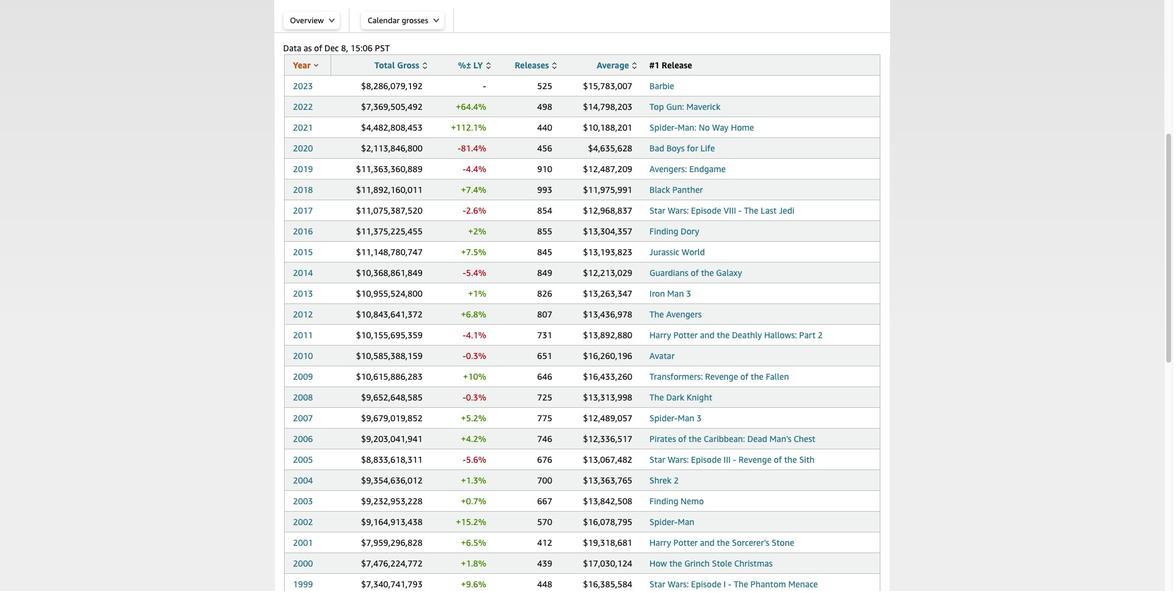Task type: vqa. For each thing, say whether or not it's contained in the screenshot.


Task type: describe. For each thing, give the bounding box(es) containing it.
and for sorcerer's
[[700, 538, 715, 548]]

way
[[712, 122, 729, 133]]

$8,286,079,192
[[361, 81, 423, 91]]

sorcerer's
[[732, 538, 769, 548]]

1999 link
[[293, 579, 313, 590]]

data
[[283, 43, 301, 53]]

iron
[[650, 288, 665, 299]]

releases link
[[515, 60, 557, 70]]

dory
[[681, 226, 699, 236]]

#1 release
[[650, 60, 692, 70]]

star wars: episode viii - the last jedi link
[[650, 205, 794, 216]]

2007 link
[[293, 413, 313, 423]]

bad
[[650, 143, 664, 153]]

star wars: episode iii - revenge of the sith
[[650, 455, 815, 465]]

boys
[[667, 143, 685, 153]]

849
[[537, 268, 552, 278]]

2004
[[293, 475, 313, 486]]

2014 link
[[293, 268, 313, 278]]

avengers:
[[650, 164, 687, 174]]

651
[[537, 351, 552, 361]]

shrek 2
[[650, 475, 679, 486]]

finding nemo link
[[650, 496, 704, 507]]

2005
[[293, 455, 313, 465]]

of down world on the top of page
[[691, 268, 699, 278]]

$7,369,505,492
[[361, 101, 423, 112]]

spider- for spider-man 3
[[650, 413, 678, 423]]

shrek 2 link
[[650, 475, 679, 486]]

2010
[[293, 351, 313, 361]]

- right viii
[[738, 205, 742, 216]]

2018
[[293, 185, 313, 195]]

2011
[[293, 330, 313, 340]]

of right as
[[314, 43, 322, 53]]

ly
[[473, 60, 483, 70]]

the left galaxy
[[701, 268, 714, 278]]

black panther
[[650, 185, 703, 195]]

0 vertical spatial revenge
[[705, 372, 738, 382]]

overview
[[290, 15, 324, 25]]

$12,213,029
[[583, 268, 632, 278]]

guardians
[[650, 268, 688, 278]]

3 for iron man 3
[[686, 288, 691, 299]]

$11,975,991
[[583, 185, 632, 195]]

456
[[537, 143, 552, 153]]

+112.1%
[[451, 122, 486, 133]]

the left sith
[[784, 455, 797, 465]]

2008 link
[[293, 392, 313, 403]]

dropdown image
[[433, 18, 439, 23]]

2008
[[293, 392, 313, 403]]

the down the spider-man 3
[[689, 434, 702, 444]]

855
[[537, 226, 552, 236]]

0.3% for $9,652,648,585
[[466, 392, 486, 403]]

harry potter and the deathly hallows: part 2
[[650, 330, 823, 340]]

2000 link
[[293, 558, 313, 569]]

star for star wars: episode i - the phantom menace
[[650, 579, 665, 590]]

+2%
[[468, 226, 486, 236]]

667
[[537, 496, 552, 507]]

the dark knight
[[650, 392, 712, 403]]

+10%
[[463, 372, 486, 382]]

+15.2%
[[456, 517, 486, 527]]

0.3% for $10,585,388,159
[[466, 351, 486, 361]]

guardians of the galaxy
[[650, 268, 742, 278]]

of right pirates
[[678, 434, 686, 444]]

the left "dark"
[[650, 392, 664, 403]]

dropdown image
[[329, 18, 335, 23]]

-2.6%
[[463, 205, 486, 216]]

transformers:
[[650, 372, 703, 382]]

-5.6%
[[463, 455, 486, 465]]

episode for viii
[[691, 205, 721, 216]]

top
[[650, 101, 664, 112]]

jurassic world
[[650, 247, 705, 257]]

2015 link
[[293, 247, 313, 257]]

%± ly link
[[458, 60, 491, 70]]

part
[[799, 330, 816, 340]]

2021 link
[[293, 122, 313, 133]]

release
[[662, 60, 692, 70]]

viii
[[724, 205, 736, 216]]

%± ly
[[458, 60, 483, 70]]

5.6%
[[466, 455, 486, 465]]

746
[[537, 434, 552, 444]]

+64.4%
[[456, 101, 486, 112]]

the right how
[[669, 558, 682, 569]]

total gross
[[374, 60, 419, 70]]

854
[[537, 205, 552, 216]]

grinch
[[684, 558, 710, 569]]

440
[[537, 122, 552, 133]]

average
[[597, 60, 629, 70]]

$10,585,388,159
[[356, 351, 423, 361]]

525
[[537, 81, 552, 91]]

1 vertical spatial revenge
[[739, 455, 772, 465]]

- right i
[[728, 579, 732, 590]]

finding dory link
[[650, 226, 699, 236]]

+5.2%
[[461, 413, 486, 423]]

dead
[[747, 434, 767, 444]]

+1%
[[468, 288, 486, 299]]

man:
[[678, 122, 697, 133]]

$10,368,861,849
[[356, 268, 423, 278]]

2018 link
[[293, 185, 313, 195]]

2002 link
[[293, 517, 313, 527]]

of left fallen
[[740, 372, 749, 382]]

man for iron man 3
[[667, 288, 684, 299]]

finding for finding nemo
[[650, 496, 678, 507]]

of down man's
[[774, 455, 782, 465]]

$13,436,978
[[583, 309, 632, 320]]

avengers
[[666, 309, 702, 320]]

and for deathly
[[700, 330, 715, 340]]

4.4%
[[466, 164, 486, 174]]

- down +112.1% in the top of the page
[[458, 143, 461, 153]]

data as of dec 8, 15:06 pst
[[283, 43, 390, 53]]

2016
[[293, 226, 313, 236]]

$2,113,846,800
[[361, 143, 423, 153]]

pirates
[[650, 434, 676, 444]]

the left last
[[744, 205, 759, 216]]

2012 link
[[293, 309, 313, 320]]

harry potter and the deathly hallows: part 2 link
[[650, 330, 823, 340]]



Task type: locate. For each thing, give the bounding box(es) containing it.
2 and from the top
[[700, 538, 715, 548]]

2 vertical spatial episode
[[691, 579, 721, 590]]

0 vertical spatial and
[[700, 330, 715, 340]]

0 vertical spatial 2
[[818, 330, 823, 340]]

man for spider-man 3
[[678, 413, 695, 423]]

star for star wars: episode viii - the last jedi
[[650, 205, 665, 216]]

81.4%
[[461, 143, 486, 153]]

$14,798,203
[[583, 101, 632, 112]]

2023
[[293, 81, 313, 91]]

3 up the avengers
[[686, 288, 691, 299]]

1 vertical spatial finding
[[650, 496, 678, 507]]

$10,188,201
[[583, 122, 632, 133]]

wars: for star wars: episode iii - revenge of the sith
[[668, 455, 689, 465]]

+7.5%
[[461, 247, 486, 257]]

episode for iii
[[691, 455, 721, 465]]

1 vertical spatial harry
[[650, 538, 671, 548]]

2022
[[293, 101, 313, 112]]

0 vertical spatial finding
[[650, 226, 678, 236]]

2022 link
[[293, 101, 313, 112]]

star wars: episode i - the phantom menace
[[650, 579, 818, 590]]

0 vertical spatial star
[[650, 205, 665, 216]]

3 episode from the top
[[691, 579, 721, 590]]

1 vertical spatial man
[[678, 413, 695, 423]]

$11,375,225,455
[[356, 226, 423, 236]]

- down -81.4%
[[463, 164, 466, 174]]

wars: for star wars: episode viii - the last jedi
[[668, 205, 689, 216]]

1 horizontal spatial 2
[[818, 330, 823, 340]]

$10,615,886,283
[[356, 372, 423, 382]]

2007
[[293, 413, 313, 423]]

knight
[[687, 392, 712, 403]]

-0.3% for $9,652,648,585
[[463, 392, 486, 403]]

1 vertical spatial potter
[[673, 538, 698, 548]]

$10,843,641,372
[[356, 309, 423, 320]]

3 down knight on the bottom of page
[[697, 413, 702, 423]]

finding down shrek 2
[[650, 496, 678, 507]]

1 spider- from the top
[[650, 122, 678, 133]]

2013 link
[[293, 288, 313, 299]]

0 vertical spatial harry
[[650, 330, 671, 340]]

star up the shrek
[[650, 455, 665, 465]]

how the grinch stole christmas
[[650, 558, 773, 569]]

- up "+1.3%"
[[463, 455, 466, 465]]

grosses
[[402, 15, 428, 25]]

$13,263,347
[[583, 288, 632, 299]]

1999
[[293, 579, 313, 590]]

top gun: maverick link
[[650, 101, 721, 112]]

dark
[[666, 392, 684, 403]]

$10,155,695,359
[[356, 330, 423, 340]]

- up the +5.2%
[[463, 392, 466, 403]]

0 vertical spatial -0.3%
[[463, 351, 486, 361]]

potter for harry potter and the deathly hallows: part 2
[[673, 330, 698, 340]]

iii
[[724, 455, 731, 465]]

- down +7.4%
[[463, 205, 466, 216]]

646
[[537, 372, 552, 382]]

year
[[293, 60, 311, 70], [293, 60, 311, 70]]

+1.8%
[[461, 558, 486, 569]]

$4,482,808,453
[[361, 122, 423, 133]]

potter for harry potter and the sorcerer's stone
[[673, 538, 698, 548]]

finding for finding dory
[[650, 226, 678, 236]]

galaxy
[[716, 268, 742, 278]]

harry up avatar link
[[650, 330, 671, 340]]

finding nemo
[[650, 496, 704, 507]]

1 vertical spatial and
[[700, 538, 715, 548]]

15:06
[[350, 43, 373, 53]]

harry for harry potter and the sorcerer's stone
[[650, 538, 671, 548]]

1 vertical spatial -0.3%
[[463, 392, 486, 403]]

harry for harry potter and the deathly hallows: part 2
[[650, 330, 671, 340]]

the up stole
[[717, 538, 730, 548]]

potter down the avengers
[[673, 330, 698, 340]]

1 episode from the top
[[691, 205, 721, 216]]

avatar link
[[650, 351, 675, 361]]

2009
[[293, 372, 313, 382]]

0 vertical spatial wars:
[[668, 205, 689, 216]]

2002
[[293, 517, 313, 527]]

wars: up shrek 2 link
[[668, 455, 689, 465]]

+6.8%
[[461, 309, 486, 320]]

2 -0.3% from the top
[[463, 392, 486, 403]]

0 vertical spatial spider-
[[650, 122, 678, 133]]

$9,203,041,941
[[361, 434, 423, 444]]

the left 'deathly'
[[717, 330, 730, 340]]

0 vertical spatial episode
[[691, 205, 721, 216]]

1 0.3% from the top
[[466, 351, 486, 361]]

993
[[537, 185, 552, 195]]

2 right the shrek
[[674, 475, 679, 486]]

$7,340,741,793
[[361, 579, 423, 590]]

-0.3% down +10%
[[463, 392, 486, 403]]

potter
[[673, 330, 698, 340], [673, 538, 698, 548]]

- down +6.8%
[[463, 330, 466, 340]]

2 0.3% from the top
[[466, 392, 486, 403]]

the left fallen
[[751, 372, 764, 382]]

spider- up pirates
[[650, 413, 678, 423]]

$11,363,360,889
[[356, 164, 423, 174]]

spider- down finding nemo
[[650, 517, 678, 527]]

black
[[650, 185, 670, 195]]

2000
[[293, 558, 313, 569]]

1 vertical spatial spider-
[[650, 413, 678, 423]]

-
[[483, 81, 486, 91], [458, 143, 461, 153], [463, 164, 466, 174], [463, 205, 466, 216], [738, 205, 742, 216], [463, 268, 466, 278], [463, 330, 466, 340], [463, 351, 466, 361], [463, 392, 466, 403], [463, 455, 466, 465], [733, 455, 736, 465], [728, 579, 732, 590]]

-0.3% down -4.1%
[[463, 351, 486, 361]]

448
[[537, 579, 552, 590]]

iron man 3
[[650, 288, 691, 299]]

3 star from the top
[[650, 579, 665, 590]]

$4,635,628
[[588, 143, 632, 153]]

1 vertical spatial wars:
[[668, 455, 689, 465]]

$8,833,618,311
[[361, 455, 423, 465]]

the down iron
[[650, 309, 664, 320]]

910
[[537, 164, 552, 174]]

and down the avengers
[[700, 330, 715, 340]]

700
[[537, 475, 552, 486]]

+0.7%
[[461, 496, 486, 507]]

3 spider- from the top
[[650, 517, 678, 527]]

0 horizontal spatial 2
[[674, 475, 679, 486]]

$13,892,880
[[583, 330, 632, 340]]

3
[[686, 288, 691, 299], [697, 413, 702, 423]]

harry potter and the sorcerer's stone link
[[650, 538, 794, 548]]

2023 link
[[293, 81, 313, 91]]

1 vertical spatial 0.3%
[[466, 392, 486, 403]]

bad boys for life link
[[650, 143, 715, 153]]

1 wars: from the top
[[668, 205, 689, 216]]

1 potter from the top
[[673, 330, 698, 340]]

man right iron
[[667, 288, 684, 299]]

2017 link
[[293, 205, 313, 216]]

$13,304,357
[[583, 226, 632, 236]]

episode left iii
[[691, 455, 721, 465]]

2 vertical spatial wars:
[[668, 579, 689, 590]]

wars: down grinch at the right of the page
[[668, 579, 689, 590]]

-0.3% for $10,585,388,159
[[463, 351, 486, 361]]

1 horizontal spatial 3
[[697, 413, 702, 423]]

- down +7.5%
[[463, 268, 466, 278]]

2 vertical spatial spider-
[[650, 517, 678, 527]]

episode left i
[[691, 579, 721, 590]]

wars: down the black panther link
[[668, 205, 689, 216]]

2 vertical spatial man
[[678, 517, 695, 527]]

the
[[701, 268, 714, 278], [717, 330, 730, 340], [751, 372, 764, 382], [689, 434, 702, 444], [784, 455, 797, 465], [717, 538, 730, 548], [669, 558, 682, 569]]

spider-man: no way home
[[650, 122, 754, 133]]

1 star from the top
[[650, 205, 665, 216]]

potter up grinch at the right of the page
[[673, 538, 698, 548]]

$16,385,584
[[583, 579, 632, 590]]

2 star from the top
[[650, 455, 665, 465]]

2 vertical spatial star
[[650, 579, 665, 590]]

gross
[[397, 60, 419, 70]]

- right iii
[[733, 455, 736, 465]]

2 spider- from the top
[[650, 413, 678, 423]]

1 harry from the top
[[650, 330, 671, 340]]

2 episode from the top
[[691, 455, 721, 465]]

2 wars: from the top
[[668, 455, 689, 465]]

finding up jurassic
[[650, 226, 678, 236]]

man down nemo
[[678, 517, 695, 527]]

jurassic world link
[[650, 247, 705, 257]]

0 vertical spatial potter
[[673, 330, 698, 340]]

finding dory
[[650, 226, 699, 236]]

2 potter from the top
[[673, 538, 698, 548]]

fallen
[[766, 372, 789, 382]]

bad boys for life
[[650, 143, 715, 153]]

$10,955,524,800
[[356, 288, 423, 299]]

2 finding from the top
[[650, 496, 678, 507]]

revenge up knight on the bottom of page
[[705, 372, 738, 382]]

total gross link
[[374, 60, 427, 70]]

- down ly
[[483, 81, 486, 91]]

star wars: episode i - the phantom menace link
[[650, 579, 818, 590]]

$12,489,057
[[583, 413, 632, 423]]

1 finding from the top
[[650, 226, 678, 236]]

2 harry from the top
[[650, 538, 671, 548]]

the right i
[[734, 579, 748, 590]]

2005 link
[[293, 455, 313, 465]]

spider- up bad
[[650, 122, 678, 133]]

$13,067,482
[[583, 455, 632, 465]]

gun:
[[666, 101, 684, 112]]

3 for spider-man 3
[[697, 413, 702, 423]]

0 horizontal spatial 3
[[686, 288, 691, 299]]

1 and from the top
[[700, 330, 715, 340]]

episode for i
[[691, 579, 721, 590]]

man down the dark knight on the right bottom
[[678, 413, 695, 423]]

spider- for spider-man
[[650, 517, 678, 527]]

$13,193,823
[[583, 247, 632, 257]]

no
[[699, 122, 710, 133]]

$11,892,160,011
[[356, 185, 423, 195]]

1 vertical spatial 2
[[674, 475, 679, 486]]

2 right part
[[818, 330, 823, 340]]

for
[[687, 143, 698, 153]]

star down how
[[650, 579, 665, 590]]

3 wars: from the top
[[668, 579, 689, 590]]

0 vertical spatial 3
[[686, 288, 691, 299]]

wars: for star wars: episode i - the phantom menace
[[668, 579, 689, 590]]

1 -0.3% from the top
[[463, 351, 486, 361]]

star for star wars: episode iii - revenge of the sith
[[650, 455, 665, 465]]

harry up how
[[650, 538, 671, 548]]

2001 link
[[293, 538, 313, 548]]

how
[[650, 558, 667, 569]]

spider- for spider-man: no way home
[[650, 122, 678, 133]]

$13,313,998
[[583, 392, 632, 403]]

2011 link
[[293, 330, 313, 340]]

of
[[314, 43, 322, 53], [691, 268, 699, 278], [740, 372, 749, 382], [678, 434, 686, 444], [774, 455, 782, 465]]

1 vertical spatial star
[[650, 455, 665, 465]]

1 vertical spatial episode
[[691, 455, 721, 465]]

- down -4.1%
[[463, 351, 466, 361]]

revenge down dead
[[739, 455, 772, 465]]

0 vertical spatial 0.3%
[[466, 351, 486, 361]]

+7.4%
[[461, 185, 486, 195]]

0 vertical spatial man
[[667, 288, 684, 299]]

star wars: episode iii - revenge of the sith link
[[650, 455, 815, 465]]

0.3% down +10%
[[466, 392, 486, 403]]

episode left viii
[[691, 205, 721, 216]]

$15,783,007
[[583, 81, 632, 91]]

1 vertical spatial 3
[[697, 413, 702, 423]]

676
[[537, 455, 552, 465]]

and up how the grinch stole christmas link at the right bottom of page
[[700, 538, 715, 548]]

0.3% down 4.1%
[[466, 351, 486, 361]]

star down black
[[650, 205, 665, 216]]

man for spider-man
[[678, 517, 695, 527]]



